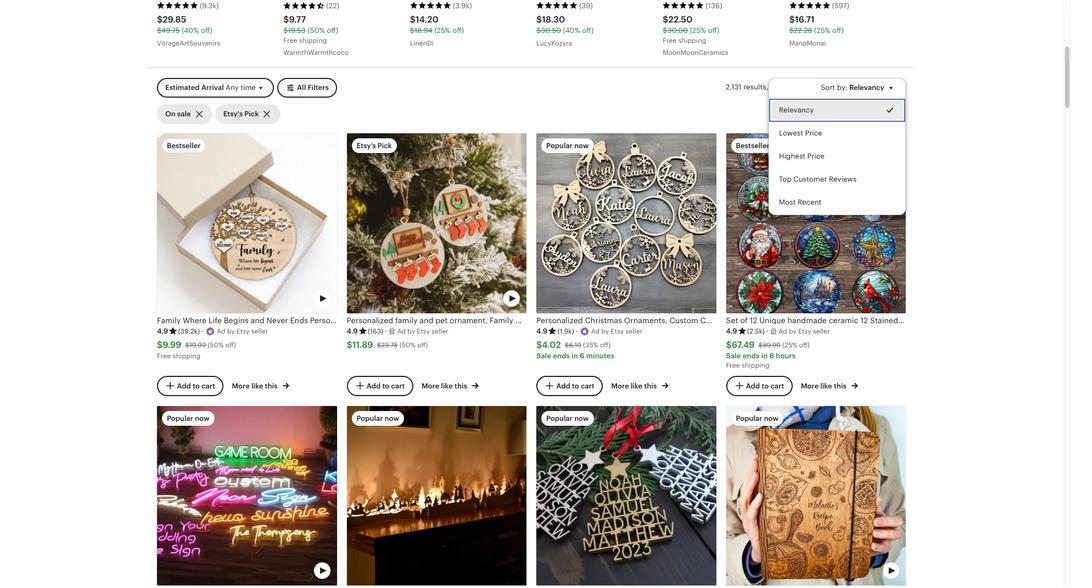Task type: describe. For each thing, give the bounding box(es) containing it.
$ up 18.94
[[410, 14, 416, 25]]

5 out of 5 stars image for 14.20
[[410, 2, 451, 9]]

5 out of 5 stars image for 18.30
[[536, 2, 578, 9]]

$ 11.89 $ 23.78 (50% off)
[[347, 340, 428, 350]]

$ up "lucykozyra" at the right top of page
[[536, 26, 541, 34]]

4.5 out of 5 stars image
[[283, 2, 325, 9]]

more like this for 11.89
[[422, 382, 469, 391]]

19.99
[[189, 341, 206, 349]]

by for 11.89
[[407, 328, 415, 336]]

add for 67.49
[[746, 382, 760, 390]]

most recent link
[[769, 191, 905, 214]]

49.75
[[162, 26, 180, 34]]

moonmoonceramics
[[663, 49, 728, 56]]

results,
[[744, 83, 768, 91]]

$ up 22.28
[[789, 14, 795, 25]]

etsy's pick
[[357, 142, 392, 150]]

(136)
[[706, 2, 722, 10]]

free inside $ 67.49 $ 89.99 (25% off) sale ends in 8 hours free shipping
[[726, 362, 740, 369]]

highest price link
[[769, 145, 905, 168]]

set of 12 unique handmade ceramic 12 stained glass look christmas ornaments, christmas 2023 ornament, christmas decoration,holiday gift idea image
[[726, 134, 906, 313]]

4.9 for 9.99
[[157, 327, 168, 336]]

$ up 30.00
[[663, 14, 668, 25]]

seller for 9.99
[[251, 328, 268, 336]]

1 bestseller from the left
[[167, 142, 201, 150]]

popular now for personalized christmas ornaments, custom christmas tree decor, wood xmas decor, laser cut names, christmas bauble, gift tags, your logo
[[546, 142, 589, 150]]

· for 9.99
[[202, 327, 204, 336]]

a for 4.02
[[591, 328, 596, 336]]

product video element for family where life begins and never ends personalized 3 inch ceramic christmas ornament with gift box image at the left of page
[[157, 134, 337, 313]]

5 out of 5 stars image for 16.71
[[789, 2, 830, 9]]

off) for 22.50
[[708, 26, 719, 34]]

this for 4.02
[[644, 382, 657, 391]]

more for 4.02
[[611, 382, 629, 391]]

vitrageartsouvenirs
[[157, 39, 220, 47]]

a for 67.49
[[779, 328, 783, 336]]

top customer reviews link
[[769, 168, 905, 191]]

by for 4.02
[[601, 328, 609, 336]]

14.20
[[416, 14, 438, 25]]

time
[[241, 83, 256, 92]]

lowest
[[779, 129, 803, 137]]

add for 9.99
[[177, 382, 191, 390]]

product video element for personalized wooden recipe book binder custom journal cookbook notebook valentine's day bridal shower gift daughter  birthday gift gift moms image on the bottom right of the page
[[726, 406, 906, 586]]

to for 4.02
[[572, 382, 579, 390]]

free for 9.99
[[157, 352, 171, 360]]

sale
[[177, 110, 191, 118]]

add for 11.89
[[367, 382, 381, 390]]

(3.9k)
[[453, 2, 472, 10]]

etsy for 4.02
[[611, 328, 624, 336]]

$ 22.50 $ 30.00 (25% off) free shipping moonmoonceramics
[[663, 14, 728, 56]]

etsy for 11.89
[[417, 328, 430, 336]]

$ 16.71 $ 22.28 (25% off) manomonai
[[789, 14, 844, 47]]

highest
[[779, 152, 805, 160]]

(597)
[[832, 2, 849, 10]]

christmas village mantel garland christmas light decorations nativity set nutcracker fireplace decor christmas gift wooden decor image
[[347, 406, 526, 586]]

1 horizontal spatial relevancy
[[849, 83, 884, 91]]

recent
[[798, 198, 822, 206]]

etsy's
[[357, 142, 376, 150]]

more like this link for 9.99
[[232, 380, 289, 392]]

lucykozyra
[[536, 39, 572, 47]]

$ 29.85 $ 49.75 (40% off) vitrageartsouvenirs
[[157, 14, 220, 47]]

$ down 4.5 out of 5 stars image
[[283, 26, 288, 34]]

any
[[226, 83, 239, 92]]

add to cart button for 4.02
[[536, 376, 603, 396]]

estimated
[[165, 83, 200, 92]]

like for 67.49
[[820, 382, 832, 391]]

all
[[297, 83, 306, 92]]

d for 9.99
[[221, 328, 225, 336]]

on sale link
[[157, 104, 212, 124]]

more like this for 67.49
[[801, 382, 848, 391]]

$ down '(39.2k)'
[[185, 341, 189, 349]]

6.19
[[569, 341, 581, 349]]

more like this link for 4.02
[[611, 380, 668, 392]]

ends for 4.02
[[553, 352, 570, 360]]

$ left 89.99
[[726, 340, 732, 350]]

sort by: relevancy
[[821, 83, 884, 91]]

19.53
[[288, 26, 306, 34]]

2 popular now link from the left
[[347, 406, 526, 586]]

$ up linendi
[[410, 26, 414, 34]]

22.28
[[794, 26, 812, 34]]

(25% for 67.49
[[782, 341, 797, 349]]

add to cart for 11.89
[[367, 382, 405, 390]]

$ left the 6.19 at the right bottom of page
[[536, 340, 542, 350]]

a d by etsy seller for 9.99
[[217, 328, 268, 336]]

more like this for 4.02
[[611, 382, 659, 391]]

popular for personalized christmas ornaments, custom christmas tree decor, wood xmas decor, laser cut names, christmas bauble, gift tags, your logo
[[546, 142, 573, 150]]

2,131 results, with ads
[[726, 83, 799, 91]]

cart for 67.49
[[770, 382, 784, 390]]

ends for 67.49
[[743, 352, 760, 360]]

now for "christmas village mantel garland christmas light decorations nativity set nutcracker fireplace decor christmas gift wooden decor" image
[[385, 414, 399, 422]]

customer
[[793, 175, 827, 183]]

· for 11.89
[[385, 327, 387, 336]]

most
[[779, 198, 796, 206]]

(39)
[[579, 2, 593, 10]]

relevancy inside menu
[[779, 105, 814, 114]]

add to cart for 4.02
[[556, 382, 594, 390]]

$ 18.30 $ 30.50 (40% off) lucykozyra
[[536, 14, 594, 47]]

cart for 4.02
[[581, 382, 594, 390]]

18.30
[[542, 14, 565, 25]]

a d by etsy seller for 11.89
[[397, 328, 449, 336]]

8
[[770, 352, 774, 360]]

etsy for 67.49
[[798, 328, 811, 336]]

product video element for "custom neon sign | neon sign | wedding signs | name neon sign | led neon light sign | wedding bridesmaid gifts | wall decor | home decor" image
[[157, 406, 337, 586]]

popular now for "christmas village mantel garland christmas light decorations nativity set nutcracker fireplace decor christmas gift wooden decor" image
[[357, 414, 399, 422]]

off) for 18.30
[[582, 26, 594, 34]]

personalized christmas ornaments, custom christmas tree decor, wood xmas decor, laser cut names, christmas bauble, gift tags, your logo image
[[536, 134, 716, 313]]

etsy's pick link
[[215, 104, 280, 124]]

this for 9.99
[[265, 382, 277, 391]]

linendi
[[410, 39, 434, 47]]

$ 14.20 $ 18.94 (25% off) linendi
[[410, 14, 464, 47]]

(2.5k)
[[747, 328, 765, 336]]

shipping for 22.50
[[678, 37, 706, 44]]

free for 9.77
[[283, 37, 297, 44]]

all filters button
[[277, 78, 337, 98]]

$ down (1.9k)
[[565, 341, 569, 349]]

filters
[[308, 83, 329, 92]]

4.9 for 4.02
[[536, 327, 548, 336]]

off) for 14.20
[[452, 26, 464, 34]]

6
[[580, 352, 585, 360]]

(22)
[[326, 2, 339, 10]]

on sale
[[165, 110, 191, 118]]

(1.9k)
[[557, 328, 574, 336]]

shipping for 9.99
[[173, 352, 201, 360]]

family where life begins and never ends personalized 3 inch ceramic christmas ornament with gift box image
[[157, 134, 337, 313]]

in for 4.02
[[572, 352, 578, 360]]

(25% for 22.50
[[690, 26, 706, 34]]

$ 9.77 $ 19.53 (50% off) free shipping warmthwarmthcoco
[[283, 14, 349, 56]]

most recent
[[779, 198, 822, 206]]

29.85
[[163, 14, 186, 25]]

18.94
[[414, 26, 432, 34]]

23.78
[[381, 341, 398, 349]]

personalized family and pet ornament, family christmas ornament, personalized christmas family ornament, 2023 ornament. image
[[347, 134, 526, 313]]

4.9 for 67.49
[[726, 327, 737, 336]]

relevancy link
[[769, 98, 905, 122]]

2 bestseller from the left
[[736, 142, 770, 150]]

popular for "christmas village mantel garland christmas light decorations nativity set nutcracker fireplace decor christmas gift wooden decor" image
[[357, 414, 383, 422]]

custom neon sign | neon sign | wedding signs | name neon sign | led neon light sign | wedding bridesmaid gifts | wall decor | home decor image
[[157, 406, 337, 586]]

2,131
[[726, 83, 742, 91]]

by:
[[837, 83, 847, 91]]

a d by etsy seller for 67.49
[[779, 328, 830, 336]]



Task type: locate. For each thing, give the bounding box(es) containing it.
bestseller
[[167, 142, 201, 150], [736, 142, 770, 150]]

2 (40% from the left
[[563, 26, 580, 34]]

·
[[202, 327, 204, 336], [385, 327, 387, 336], [576, 327, 578, 336], [766, 327, 769, 336]]

on
[[165, 110, 175, 118]]

add to cart button down $ 9.99 $ 19.99 (50% off) free shipping
[[157, 376, 223, 396]]

1 more from the left
[[232, 382, 250, 391]]

0 vertical spatial relevancy
[[849, 83, 884, 91]]

etsy's
[[223, 110, 243, 118]]

(40%
[[182, 26, 199, 34], [563, 26, 580, 34]]

4 a from the left
[[779, 328, 783, 336]]

price up the top customer reviews
[[807, 152, 825, 160]]

(25% inside $ 14.20 $ 18.94 (25% off) linendi
[[434, 26, 451, 34]]

3 cart from the left
[[581, 382, 594, 390]]

d for 67.49
[[783, 328, 787, 336]]

(40% right "30.50"
[[563, 26, 580, 34]]

more for 11.89
[[422, 382, 439, 391]]

4 to from the left
[[762, 382, 769, 390]]

1 d from the left
[[221, 328, 225, 336]]

2 a from the left
[[397, 328, 402, 336]]

etsy up minutes
[[611, 328, 624, 336]]

(50% for 11.89
[[400, 341, 416, 349]]

by up hours
[[789, 328, 797, 336]]

3 more from the left
[[611, 382, 629, 391]]

free down 9.99
[[157, 352, 171, 360]]

4 5 out of 5 stars image from the left
[[663, 2, 704, 9]]

a d by etsy seller for 4.02
[[591, 328, 642, 336]]

seller for 4.02
[[626, 328, 642, 336]]

(25% inside $ 22.50 $ 30.00 (25% off) free shipping moonmoonceramics
[[690, 26, 706, 34]]

1 horizontal spatial ends
[[743, 352, 760, 360]]

$ up "moonmoonceramics" on the top
[[663, 26, 667, 34]]

to down $ 4.02 $ 6.19 (35% off) sale ends in 6 minutes
[[572, 382, 579, 390]]

(50%
[[308, 26, 325, 34], [208, 341, 224, 349], [400, 341, 416, 349]]

cart down 8
[[770, 382, 784, 390]]

add to cart button down the $ 11.89 $ 23.78 (50% off) on the bottom left of the page
[[347, 376, 413, 396]]

$ left 19.99
[[157, 340, 163, 350]]

5 out of 5 stars image
[[157, 2, 198, 9], [410, 2, 451, 9], [536, 2, 578, 9], [663, 2, 704, 9], [789, 2, 830, 9]]

· right (1.9k)
[[576, 327, 578, 336]]

etsy
[[237, 328, 250, 336], [417, 328, 430, 336], [611, 328, 624, 336], [798, 328, 811, 336]]

2 a d by etsy seller from the left
[[397, 328, 449, 336]]

add to cart for 67.49
[[746, 382, 784, 390]]

16.71
[[795, 14, 815, 25]]

ends inside $ 4.02 $ 6.19 (35% off) sale ends in 6 minutes
[[553, 352, 570, 360]]

off) inside the $ 11.89 $ 23.78 (50% off)
[[417, 341, 428, 349]]

2 horizontal spatial (50%
[[400, 341, 416, 349]]

0 vertical spatial price
[[805, 129, 822, 137]]

(25% inside "$ 16.71 $ 22.28 (25% off) manomonai"
[[814, 26, 830, 34]]

relevancy
[[849, 83, 884, 91], [779, 105, 814, 114]]

price
[[805, 129, 822, 137], [807, 152, 825, 160]]

4 more like this from the left
[[801, 382, 848, 391]]

with
[[769, 83, 784, 91]]

2 this from the left
[[455, 382, 467, 391]]

(25% for 14.20
[[434, 26, 451, 34]]

1 popular now link from the left
[[157, 406, 337, 586]]

$ inside the $ 11.89 $ 23.78 (50% off)
[[377, 341, 381, 349]]

2 add to cart from the left
[[367, 382, 405, 390]]

off) for 11.89
[[417, 341, 428, 349]]

3 a from the left
[[591, 328, 596, 336]]

ends inside $ 67.49 $ 89.99 (25% off) sale ends in 8 hours free shipping
[[743, 352, 760, 360]]

2 add from the left
[[367, 382, 381, 390]]

(40% up vitrageartsouvenirs
[[182, 26, 199, 34]]

ends
[[553, 352, 570, 360], [743, 352, 760, 360]]

4 like from the left
[[820, 382, 832, 391]]

hours
[[776, 352, 796, 360]]

family christmas ornament - personalized ornament with names - christmas tree ornament image
[[536, 406, 716, 586]]

2 add to cart button from the left
[[347, 376, 413, 396]]

1 this from the left
[[265, 382, 277, 391]]

d up (35%
[[595, 328, 600, 336]]

1 like from the left
[[251, 382, 263, 391]]

in for 67.49
[[761, 352, 768, 360]]

shipping inside $ 9.99 $ 19.99 (50% off) free shipping
[[173, 352, 201, 360]]

etsy's pick
[[223, 110, 259, 118]]

22.50
[[668, 14, 693, 25]]

1 horizontal spatial pick
[[378, 142, 392, 150]]

d
[[221, 328, 225, 336], [401, 328, 406, 336], [595, 328, 600, 336], [783, 328, 787, 336]]

1 a d by etsy seller from the left
[[217, 328, 268, 336]]

$
[[157, 14, 163, 25], [283, 14, 289, 25], [410, 14, 416, 25], [536, 14, 542, 25], [663, 14, 668, 25], [789, 14, 795, 25], [157, 26, 162, 34], [283, 26, 288, 34], [410, 26, 414, 34], [536, 26, 541, 34], [663, 26, 667, 34], [789, 26, 794, 34], [157, 340, 163, 350], [347, 340, 352, 350], [536, 340, 542, 350], [726, 340, 732, 350], [185, 341, 189, 349], [377, 341, 381, 349], [565, 341, 569, 349], [759, 341, 763, 349]]

2 more like this from the left
[[422, 382, 469, 391]]

off) for 67.49
[[799, 341, 810, 349]]

cart down '6'
[[581, 382, 594, 390]]

3 this from the left
[[644, 382, 657, 391]]

add down $ 9.99 $ 19.99 (50% off) free shipping
[[177, 382, 191, 390]]

1 4.9 from the left
[[157, 327, 168, 336]]

off) down (3.9k)
[[452, 26, 464, 34]]

0 horizontal spatial pick
[[244, 110, 259, 118]]

· right (2.5k) on the right of the page
[[766, 327, 769, 336]]

0 horizontal spatial (40%
[[182, 26, 199, 34]]

in left 8
[[761, 352, 768, 360]]

$ 67.49 $ 89.99 (25% off) sale ends in 8 hours free shipping
[[726, 340, 810, 369]]

a
[[217, 328, 221, 336], [397, 328, 402, 336], [591, 328, 596, 336], [779, 328, 783, 336]]

pick right etsy's
[[244, 110, 259, 118]]

a d by etsy seller up minutes
[[591, 328, 642, 336]]

add to cart down the $ 11.89 $ 23.78 (50% off) on the bottom left of the page
[[367, 382, 405, 390]]

a for 11.89
[[397, 328, 402, 336]]

to down the $ 11.89 $ 23.78 (50% off) on the bottom left of the page
[[382, 382, 389, 390]]

(25% inside $ 67.49 $ 89.99 (25% off) sale ends in 8 hours free shipping
[[782, 341, 797, 349]]

add down $ 67.49 $ 89.99 (25% off) sale ends in 8 hours free shipping
[[746, 382, 760, 390]]

4.9 for 11.89
[[347, 327, 358, 336]]

personalized wooden recipe book binder custom journal cookbook notebook valentine's day bridal shower gift daughter  birthday gift gift moms image
[[726, 406, 906, 586]]

more like this link
[[232, 380, 289, 392], [422, 380, 479, 392], [611, 380, 668, 392], [801, 380, 858, 392]]

1 cart from the left
[[201, 382, 215, 390]]

shipping
[[299, 37, 327, 44], [678, 37, 706, 44], [173, 352, 201, 360], [742, 362, 770, 369]]

like for 11.89
[[441, 382, 453, 391]]

more
[[232, 382, 250, 391], [422, 382, 439, 391], [611, 382, 629, 391], [801, 382, 819, 391]]

sale down 4.02
[[536, 352, 551, 360]]

4.9 up 67.49
[[726, 327, 737, 336]]

2 seller from the left
[[432, 328, 449, 336]]

(25% right 22.28
[[814, 26, 830, 34]]

sale down 67.49
[[726, 352, 741, 360]]

price for highest price
[[807, 152, 825, 160]]

off) for 16.71
[[832, 26, 844, 34]]

now
[[574, 142, 589, 150], [195, 414, 209, 422], [385, 414, 399, 422], [574, 414, 589, 422], [764, 414, 779, 422]]

(9.3k)
[[200, 2, 219, 10]]

off) down the (136)
[[708, 26, 719, 34]]

1 vertical spatial price
[[807, 152, 825, 160]]

3 add to cart from the left
[[556, 382, 594, 390]]

cart for 9.99
[[201, 382, 215, 390]]

(40% inside $ 29.85 $ 49.75 (40% off) vitrageartsouvenirs
[[182, 26, 199, 34]]

etsy for 9.99
[[237, 328, 250, 336]]

(163)
[[368, 328, 383, 336]]

d up $ 9.99 $ 19.99 (50% off) free shipping
[[221, 328, 225, 336]]

off) down (22)
[[327, 26, 338, 34]]

add to cart button down $ 67.49 $ 89.99 (25% off) sale ends in 8 hours free shipping
[[726, 376, 792, 396]]

off) for 9.99
[[225, 341, 236, 349]]

off) inside $ 18.30 $ 30.50 (40% off) lucykozyra
[[582, 26, 594, 34]]

lowest price link
[[769, 122, 905, 145]]

3 a d by etsy seller from the left
[[591, 328, 642, 336]]

sale for 67.49
[[726, 352, 741, 360]]

5 5 out of 5 stars image from the left
[[789, 2, 830, 9]]

off) inside $ 67.49 $ 89.99 (25% off) sale ends in 8 hours free shipping
[[799, 341, 810, 349]]

d up hours
[[783, 328, 787, 336]]

a for 9.99
[[217, 328, 221, 336]]

off) inside $ 9.77 $ 19.53 (50% off) free shipping warmthwarmthcoco
[[327, 26, 338, 34]]

· right '(39.2k)'
[[202, 327, 204, 336]]

add to cart button for 11.89
[[347, 376, 413, 396]]

$ 4.02 $ 6.19 (35% off) sale ends in 6 minutes
[[536, 340, 614, 360]]

1 horizontal spatial in
[[761, 352, 768, 360]]

shipping inside $ 67.49 $ 89.99 (25% off) sale ends in 8 hours free shipping
[[742, 362, 770, 369]]

pick right etsy's
[[378, 142, 392, 150]]

(50% right 23.78
[[400, 341, 416, 349]]

top customer reviews
[[779, 175, 857, 183]]

4 a d by etsy seller from the left
[[779, 328, 830, 336]]

cart down $ 9.99 $ 19.99 (50% off) free shipping
[[201, 382, 215, 390]]

9.99
[[163, 340, 181, 350]]

a d by etsy seller
[[217, 328, 268, 336], [397, 328, 449, 336], [591, 328, 642, 336], [779, 328, 830, 336]]

(50% right 19.99
[[208, 341, 224, 349]]

now for family christmas ornament - personalized ornament with names - christmas tree ornament image
[[574, 414, 589, 422]]

a d by etsy seller up hours
[[779, 328, 830, 336]]

add to cart down 8
[[746, 382, 784, 390]]

1 seller from the left
[[251, 328, 268, 336]]

67.49
[[732, 340, 755, 350]]

89.99
[[763, 341, 781, 349]]

price right 'lowest'
[[805, 129, 822, 137]]

3 5 out of 5 stars image from the left
[[536, 2, 578, 9]]

add down $ 4.02 $ 6.19 (35% off) sale ends in 6 minutes
[[556, 382, 570, 390]]

price for lowest price
[[805, 129, 822, 137]]

4 · from the left
[[766, 327, 769, 336]]

2 cart from the left
[[391, 382, 405, 390]]

add to cart down $ 9.99 $ 19.99 (50% off) free shipping
[[177, 382, 215, 390]]

sale inside $ 4.02 $ 6.19 (35% off) sale ends in 6 minutes
[[536, 352, 551, 360]]

1 sale from the left
[[536, 352, 551, 360]]

like for 9.99
[[251, 382, 263, 391]]

· right (163)
[[385, 327, 387, 336]]

1 5 out of 5 stars image from the left
[[157, 2, 198, 9]]

2 sale from the left
[[726, 352, 741, 360]]

4 add to cart button from the left
[[726, 376, 792, 396]]

4 add from the left
[[746, 382, 760, 390]]

4.02
[[542, 340, 561, 350]]

3 more like this link from the left
[[611, 380, 668, 392]]

more for 67.49
[[801, 382, 819, 391]]

$ up vitrageartsouvenirs
[[157, 26, 162, 34]]

all filters
[[297, 83, 329, 92]]

2 4.9 from the left
[[347, 327, 358, 336]]

d for 4.02
[[595, 328, 600, 336]]

pick for etsy's pick
[[244, 110, 259, 118]]

· for 67.49
[[766, 327, 769, 336]]

4 popular now link from the left
[[726, 406, 906, 586]]

2 etsy from the left
[[417, 328, 430, 336]]

sort
[[821, 83, 835, 91]]

2 like from the left
[[441, 382, 453, 391]]

more like this link for 67.49
[[801, 380, 858, 392]]

free inside $ 22.50 $ 30.00 (25% off) free shipping moonmoonceramics
[[663, 37, 677, 44]]

sale inside $ 67.49 $ 89.99 (25% off) sale ends in 8 hours free shipping
[[726, 352, 741, 360]]

(35%
[[583, 341, 598, 349]]

off) for 29.85
[[201, 26, 212, 34]]

pick for etsy's pick
[[378, 142, 392, 150]]

0 horizontal spatial bestseller
[[167, 142, 201, 150]]

a d by etsy seller up 23.78
[[397, 328, 449, 336]]

shipping for 9.77
[[299, 37, 327, 44]]

off) inside $ 4.02 $ 6.19 (35% off) sale ends in 6 minutes
[[600, 341, 611, 349]]

0 horizontal spatial ends
[[553, 352, 570, 360]]

$ up manomonai on the top right of the page
[[789, 26, 794, 34]]

to down $ 9.99 $ 19.99 (50% off) free shipping
[[193, 382, 200, 390]]

off) down (39)
[[582, 26, 594, 34]]

1 (40% from the left
[[182, 26, 199, 34]]

pick
[[244, 110, 259, 118], [378, 142, 392, 150]]

4 by from the left
[[789, 328, 797, 336]]

a up (35%
[[591, 328, 596, 336]]

popular now for family christmas ornament - personalized ornament with names - christmas tree ornament image
[[546, 414, 589, 422]]

3 popular now link from the left
[[536, 406, 716, 586]]

menu containing relevancy
[[769, 78, 906, 215]]

add
[[177, 382, 191, 390], [367, 382, 381, 390], [556, 382, 570, 390], [746, 382, 760, 390]]

1 horizontal spatial (50%
[[308, 26, 325, 34]]

add to cart button for 9.99
[[157, 376, 223, 396]]

(39.2k)
[[178, 328, 200, 336]]

3 add to cart button from the left
[[536, 376, 603, 396]]

$ up 49.75
[[157, 14, 163, 25]]

shipping inside $ 9.77 $ 19.53 (50% off) free shipping warmthwarmthcoco
[[299, 37, 327, 44]]

off) inside $ 14.20 $ 18.94 (25% off) linendi
[[452, 26, 464, 34]]

3 seller from the left
[[626, 328, 642, 336]]

5 out of 5 stars image for 29.85
[[157, 2, 198, 9]]

3 add from the left
[[556, 382, 570, 390]]

(50% inside the $ 11.89 $ 23.78 (50% off)
[[400, 341, 416, 349]]

1 vertical spatial pick
[[378, 142, 392, 150]]

5 out of 5 stars image up 18.30
[[536, 2, 578, 9]]

sale for 4.02
[[536, 352, 551, 360]]

1 horizontal spatial bestseller
[[736, 142, 770, 150]]

$ left 23.78
[[347, 340, 352, 350]]

0 horizontal spatial sale
[[536, 352, 551, 360]]

popular now
[[546, 142, 589, 150], [167, 414, 209, 422], [357, 414, 399, 422], [546, 414, 589, 422], [736, 414, 779, 422]]

add to cart
[[177, 382, 215, 390], [367, 382, 405, 390], [556, 382, 594, 390], [746, 382, 784, 390]]

(50% inside $ 9.77 $ 19.53 (50% off) free shipping warmthwarmthcoco
[[308, 26, 325, 34]]

4 seller from the left
[[813, 328, 830, 336]]

by
[[227, 328, 235, 336], [407, 328, 415, 336], [601, 328, 609, 336], [789, 328, 797, 336]]

off) up vitrageartsouvenirs
[[201, 26, 212, 34]]

4 d from the left
[[783, 328, 787, 336]]

4 more like this link from the left
[[801, 380, 858, 392]]

11.89
[[352, 340, 373, 350]]

ends down 4.02
[[553, 352, 570, 360]]

product video element for personalized family and pet ornament, family christmas ornament, personalized christmas family ornament, 2023 ornament. image
[[347, 134, 526, 313]]

0 vertical spatial pick
[[244, 110, 259, 118]]

by up minutes
[[601, 328, 609, 336]]

lowest price
[[779, 129, 822, 137]]

free
[[283, 37, 297, 44], [663, 37, 677, 44], [157, 352, 171, 360], [726, 362, 740, 369]]

9.77
[[289, 14, 306, 25]]

1 etsy from the left
[[237, 328, 250, 336]]

3 · from the left
[[576, 327, 578, 336]]

(50% for 9.77
[[308, 26, 325, 34]]

warmthwarmthcoco
[[283, 49, 349, 56]]

1 · from the left
[[202, 327, 204, 336]]

5 out of 5 stars image up 16.71
[[789, 2, 830, 9]]

$ up "30.50"
[[536, 14, 542, 25]]

(50% for 9.99
[[208, 341, 224, 349]]

add for 4.02
[[556, 382, 570, 390]]

minutes
[[586, 352, 614, 360]]

off) right 89.99
[[799, 341, 810, 349]]

in inside $ 67.49 $ 89.99 (25% off) sale ends in 8 hours free shipping
[[761, 352, 768, 360]]

off) inside $ 22.50 $ 30.00 (25% off) free shipping moonmoonceramics
[[708, 26, 719, 34]]

2 to from the left
[[382, 382, 389, 390]]

this for 67.49
[[834, 382, 847, 391]]

etsy right '(39.2k)'
[[237, 328, 250, 336]]

(50% inside $ 9.99 $ 19.99 (50% off) free shipping
[[208, 341, 224, 349]]

off) inside $ 29.85 $ 49.75 (40% off) vitrageartsouvenirs
[[201, 26, 212, 34]]

seller for 11.89
[[432, 328, 449, 336]]

to for 9.99
[[193, 382, 200, 390]]

2 more like this link from the left
[[422, 380, 479, 392]]

free down 67.49
[[726, 362, 740, 369]]

4 4.9 from the left
[[726, 327, 737, 336]]

by up $ 9.99 $ 19.99 (50% off) free shipping
[[227, 328, 235, 336]]

reviews
[[829, 175, 857, 183]]

4.9 up 11.89
[[347, 327, 358, 336]]

$ 9.99 $ 19.99 (50% off) free shipping
[[157, 340, 236, 360]]

4.9 up 4.02
[[536, 327, 548, 336]]

0 horizontal spatial in
[[572, 352, 578, 360]]

a up 89.99
[[779, 328, 783, 336]]

1 to from the left
[[193, 382, 200, 390]]

shipping up warmthwarmthcoco
[[299, 37, 327, 44]]

3 by from the left
[[601, 328, 609, 336]]

seller
[[251, 328, 268, 336], [432, 328, 449, 336], [626, 328, 642, 336], [813, 328, 830, 336]]

(25%
[[434, 26, 451, 34], [690, 26, 706, 34], [814, 26, 830, 34], [782, 341, 797, 349]]

in
[[572, 352, 578, 360], [761, 352, 768, 360]]

4 etsy from the left
[[798, 328, 811, 336]]

3 etsy from the left
[[611, 328, 624, 336]]

1 in from the left
[[572, 352, 578, 360]]

3 d from the left
[[595, 328, 600, 336]]

1 add to cart from the left
[[177, 382, 215, 390]]

0 horizontal spatial relevancy
[[779, 105, 814, 114]]

5 out of 5 stars image for 22.50
[[663, 2, 704, 9]]

free inside $ 9.77 $ 19.53 (50% off) free shipping warmthwarmthcoco
[[283, 37, 297, 44]]

2 ends from the left
[[743, 352, 760, 360]]

1 more like this from the left
[[232, 382, 279, 391]]

cart down 23.78
[[391, 382, 405, 390]]

2 5 out of 5 stars image from the left
[[410, 2, 451, 9]]

more for 9.99
[[232, 382, 250, 391]]

menu
[[769, 78, 906, 215]]

1 vertical spatial relevancy
[[779, 105, 814, 114]]

2 in from the left
[[761, 352, 768, 360]]

$ up 19.53
[[283, 14, 289, 25]]

30.00
[[667, 26, 688, 34]]

$ down (2.5k) on the right of the page
[[759, 341, 763, 349]]

4 add to cart from the left
[[746, 382, 784, 390]]

off) inside $ 9.99 $ 19.99 (50% off) free shipping
[[225, 341, 236, 349]]

3 like from the left
[[631, 382, 643, 391]]

1 add from the left
[[177, 382, 191, 390]]

product video element
[[157, 134, 337, 313], [347, 134, 526, 313], [157, 406, 337, 586], [726, 406, 906, 586]]

etsy up the $ 11.89 $ 23.78 (50% off) on the bottom left of the page
[[417, 328, 430, 336]]

0 horizontal spatial (50%
[[208, 341, 224, 349]]

(25% for 16.71
[[814, 26, 830, 34]]

30.50
[[541, 26, 561, 34]]

manomonai
[[789, 39, 826, 47]]

add down 11.89
[[367, 382, 381, 390]]

1 horizontal spatial sale
[[726, 352, 741, 360]]

3 4.9 from the left
[[536, 327, 548, 336]]

by up the $ 11.89 $ 23.78 (50% off) on the bottom left of the page
[[407, 328, 415, 336]]

off)
[[201, 26, 212, 34], [327, 26, 338, 34], [452, 26, 464, 34], [582, 26, 594, 34], [708, 26, 719, 34], [832, 26, 844, 34], [225, 341, 236, 349], [417, 341, 428, 349], [600, 341, 611, 349], [799, 341, 810, 349]]

in inside $ 4.02 $ 6.19 (35% off) sale ends in 6 minutes
[[572, 352, 578, 360]]

a up 23.78
[[397, 328, 402, 336]]

1 horizontal spatial (40%
[[563, 26, 580, 34]]

a up $ 9.99 $ 19.99 (50% off) free shipping
[[217, 328, 221, 336]]

a d by etsy seller up $ 9.99 $ 19.99 (50% off) free shipping
[[217, 328, 268, 336]]

(40% inside $ 18.30 $ 30.50 (40% off) lucykozyra
[[563, 26, 580, 34]]

ads
[[786, 83, 799, 91]]

2 · from the left
[[385, 327, 387, 336]]

off) for 9.77
[[327, 26, 338, 34]]

add to cart down '6'
[[556, 382, 594, 390]]

1 ends from the left
[[553, 352, 570, 360]]

5 out of 5 stars image up 14.20
[[410, 2, 451, 9]]

arrival
[[201, 83, 224, 92]]

cart for 11.89
[[391, 382, 405, 390]]

shipping inside $ 22.50 $ 30.00 (25% off) free shipping moonmoonceramics
[[678, 37, 706, 44]]

4 more from the left
[[801, 382, 819, 391]]

to down $ 67.49 $ 89.99 (25% off) sale ends in 8 hours free shipping
[[762, 382, 769, 390]]

highest price
[[779, 152, 825, 160]]

add to cart button for 67.49
[[726, 376, 792, 396]]

$ down (163)
[[377, 341, 381, 349]]

by for 9.99
[[227, 328, 235, 336]]

5 out of 5 stars image up 29.85
[[157, 2, 198, 9]]

(40% for 29.85
[[182, 26, 199, 34]]

off) for 4.02
[[600, 341, 611, 349]]

2 d from the left
[[401, 328, 406, 336]]

2 more from the left
[[422, 382, 439, 391]]

1 more like this link from the left
[[232, 380, 289, 392]]

(40% for 18.30
[[563, 26, 580, 34]]

free down 19.53
[[283, 37, 297, 44]]

3 more like this from the left
[[611, 382, 659, 391]]

4 cart from the left
[[770, 382, 784, 390]]

shipping up "moonmoonceramics" on the top
[[678, 37, 706, 44]]

cart
[[201, 382, 215, 390], [391, 382, 405, 390], [581, 382, 594, 390], [770, 382, 784, 390]]

off) inside "$ 16.71 $ 22.28 (25% off) manomonai"
[[832, 26, 844, 34]]

free inside $ 9.99 $ 19.99 (50% off) free shipping
[[157, 352, 171, 360]]

5 out of 5 stars image up 22.50 at the top of page
[[663, 2, 704, 9]]

etsy up $ 67.49 $ 89.99 (25% off) sale ends in 8 hours free shipping
[[798, 328, 811, 336]]

2 by from the left
[[407, 328, 415, 336]]

like for 4.02
[[631, 382, 643, 391]]

popular
[[546, 142, 573, 150], [167, 414, 193, 422], [357, 414, 383, 422], [546, 414, 573, 422], [736, 414, 762, 422]]

1 add to cart button from the left
[[157, 376, 223, 396]]

to for 67.49
[[762, 382, 769, 390]]

ends down 67.49
[[743, 352, 760, 360]]

top
[[779, 175, 792, 183]]

3 to from the left
[[572, 382, 579, 390]]

more like this for 9.99
[[232, 382, 279, 391]]

now for personalized christmas ornaments, custom christmas tree decor, wood xmas decor, laser cut names, christmas bauble, gift tags, your logo
[[574, 142, 589, 150]]

add to cart button down '6'
[[536, 376, 603, 396]]

d for 11.89
[[401, 328, 406, 336]]

1 a from the left
[[217, 328, 221, 336]]

shipping down 19.99
[[173, 352, 201, 360]]

1 by from the left
[[227, 328, 235, 336]]

more like this
[[232, 382, 279, 391], [422, 382, 469, 391], [611, 382, 659, 391], [801, 382, 848, 391]]

shipping down 67.49
[[742, 362, 770, 369]]

popular for family christmas ornament - personalized ornament with names - christmas tree ornament image
[[546, 414, 573, 422]]

4 this from the left
[[834, 382, 847, 391]]

off) right 23.78
[[417, 341, 428, 349]]

(25% down 14.20
[[434, 26, 451, 34]]

estimated arrival any time
[[165, 83, 256, 92]]



Task type: vqa. For each thing, say whether or not it's contained in the screenshot.
5 out of 5 stars image
yes



